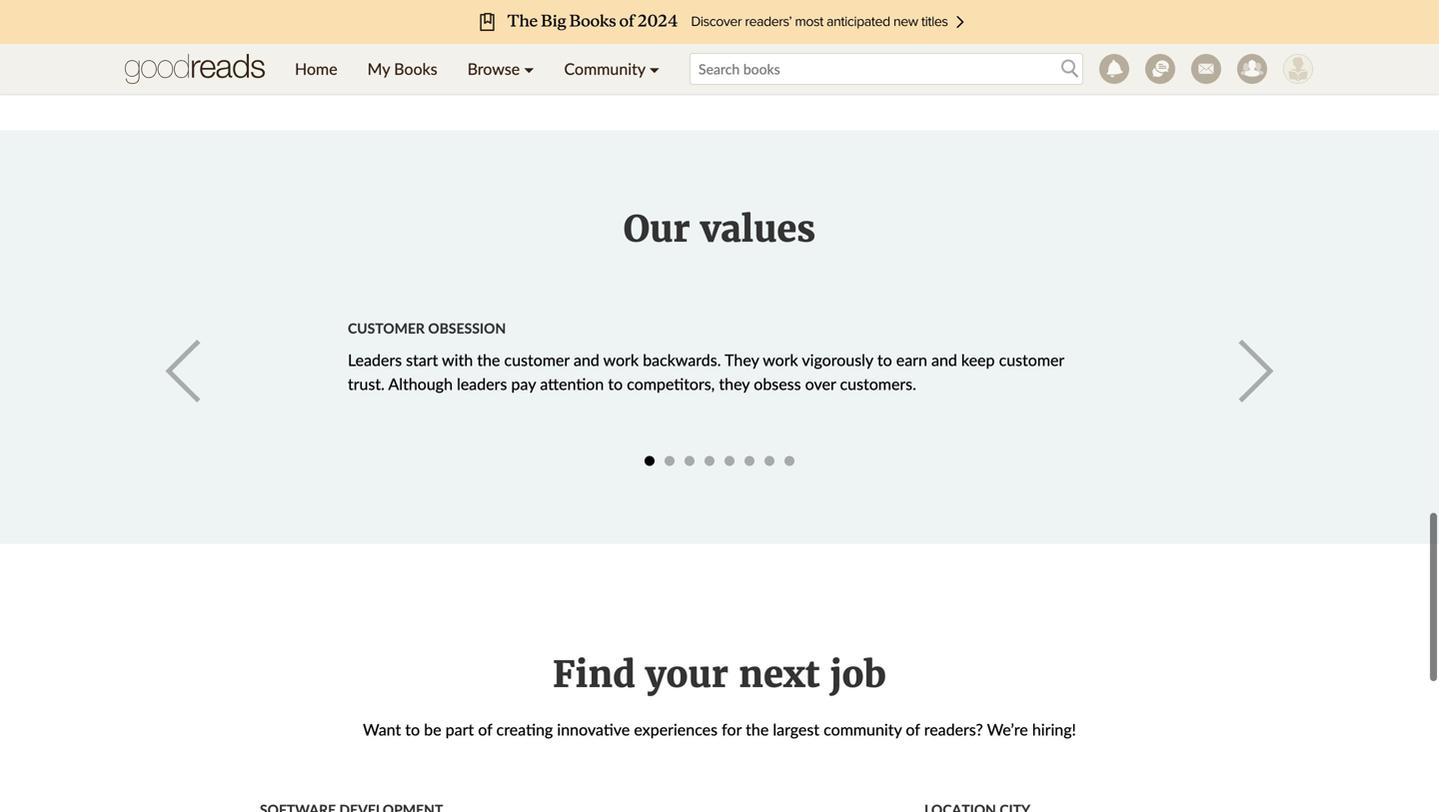 Task type: locate. For each thing, give the bounding box(es) containing it.
browse ▾ button
[[453, 44, 549, 94]]

1 horizontal spatial work
[[763, 351, 799, 370]]

my books
[[368, 59, 438, 78]]

▾ for community ▾
[[650, 59, 660, 78]]

of left 'readers?'
[[906, 721, 920, 740]]

browse
[[468, 59, 520, 78]]

my group discussions image
[[1146, 54, 1176, 84]]

▾
[[524, 59, 534, 78], [650, 59, 660, 78]]

community
[[824, 721, 902, 740]]

0 horizontal spatial work
[[604, 351, 639, 370]]

to left be
[[405, 721, 420, 740]]

1 work from the left
[[604, 351, 639, 370]]

the right for
[[746, 721, 769, 740]]

0 vertical spatial the
[[477, 351, 500, 370]]

inbox image
[[1192, 54, 1222, 84]]

obsess
[[754, 375, 801, 394]]

customer
[[504, 351, 570, 370], [999, 351, 1065, 370]]

your
[[646, 653, 729, 698]]

1 ▾ from the left
[[524, 59, 534, 78]]

community ▾
[[564, 59, 660, 78]]

be
[[424, 721, 442, 740]]

obsession
[[428, 320, 506, 337]]

we're
[[987, 721, 1029, 740]]

customer up the pay on the top
[[504, 351, 570, 370]]

the inside leaders start with the customer and work backwards. they work vigorously to earn and keep customer trust. although leaders pay attention to competitors, they obsess over customers.
[[477, 351, 500, 370]]

0 horizontal spatial of
[[478, 721, 493, 740]]

books
[[394, 59, 438, 78]]

to up customers.
[[878, 351, 893, 370]]

the up the "leaders"
[[477, 351, 500, 370]]

▾ inside dropdown button
[[524, 59, 534, 78]]

1 horizontal spatial customer
[[999, 351, 1065, 370]]

0 horizontal spatial to
[[405, 721, 420, 740]]

2 ▾ from the left
[[650, 59, 660, 78]]

1 horizontal spatial ▾
[[650, 59, 660, 78]]

notifications image
[[1100, 54, 1130, 84]]

experiences
[[634, 721, 718, 740]]

0 horizontal spatial the
[[477, 351, 500, 370]]

customers.
[[840, 375, 917, 394]]

customer
[[348, 320, 425, 337]]

customer right keep
[[999, 351, 1065, 370]]

home
[[295, 59, 338, 78]]

the
[[477, 351, 500, 370], [746, 721, 769, 740]]

1 horizontal spatial to
[[608, 375, 623, 394]]

want to be part of creating innovative experiences for the largest community of readers? we're hiring!
[[363, 721, 1077, 740]]

community ▾ button
[[549, 44, 675, 94]]

and up attention
[[574, 351, 600, 370]]

▾ right community
[[650, 59, 660, 78]]

▾ for browse ▾
[[524, 59, 534, 78]]

values
[[700, 207, 816, 252]]

they
[[725, 351, 759, 370]]

▾ right browse
[[524, 59, 534, 78]]

of right "part" on the left of page
[[478, 721, 493, 740]]

Search for books to add to your shelves search field
[[690, 53, 1084, 85]]

1 of from the left
[[478, 721, 493, 740]]

0 horizontal spatial ▾
[[524, 59, 534, 78]]

work
[[604, 351, 639, 370], [763, 351, 799, 370]]

1 vertical spatial to
[[608, 375, 623, 394]]

1 and from the left
[[574, 351, 600, 370]]

for
[[722, 721, 742, 740]]

2 and from the left
[[932, 351, 958, 370]]

next
[[739, 653, 820, 698]]

to right attention
[[608, 375, 623, 394]]

to
[[878, 351, 893, 370], [608, 375, 623, 394], [405, 721, 420, 740]]

0 horizontal spatial customer
[[504, 351, 570, 370]]

and right earn
[[932, 351, 958, 370]]

job
[[830, 653, 887, 698]]

creating
[[497, 721, 553, 740]]

friend requests image
[[1238, 54, 1268, 84]]

0 vertical spatial to
[[878, 351, 893, 370]]

Search books text field
[[690, 53, 1084, 85]]

menu
[[280, 44, 675, 94]]

1 horizontal spatial and
[[932, 351, 958, 370]]

▾ inside popup button
[[650, 59, 660, 78]]

0 horizontal spatial and
[[574, 351, 600, 370]]

find your next job
[[553, 653, 887, 698]]

start
[[406, 351, 438, 370]]

customer obsession
[[348, 320, 506, 337]]

home link
[[280, 44, 353, 94]]

and
[[574, 351, 600, 370], [932, 351, 958, 370]]

1 horizontal spatial of
[[906, 721, 920, 740]]

john smith image
[[1284, 54, 1314, 84]]

work up attention
[[604, 351, 639, 370]]

of
[[478, 721, 493, 740], [906, 721, 920, 740]]

1 vertical spatial the
[[746, 721, 769, 740]]

work up obsess
[[763, 351, 799, 370]]



Task type: describe. For each thing, give the bounding box(es) containing it.
2 vertical spatial to
[[405, 721, 420, 740]]

hiring!
[[1033, 721, 1077, 740]]

browse ▾
[[468, 59, 534, 78]]

menu containing home
[[280, 44, 675, 94]]

competitors,
[[627, 375, 715, 394]]

2 horizontal spatial to
[[878, 351, 893, 370]]

my books link
[[353, 44, 453, 94]]

attention
[[540, 375, 604, 394]]

earn
[[897, 351, 928, 370]]

largest
[[773, 721, 820, 740]]

our values
[[624, 207, 816, 252]]

our
[[624, 207, 690, 252]]

2 work from the left
[[763, 351, 799, 370]]

my
[[368, 59, 390, 78]]

1 customer from the left
[[504, 351, 570, 370]]

1 horizontal spatial the
[[746, 721, 769, 740]]

2 of from the left
[[906, 721, 920, 740]]

vigorously
[[802, 351, 874, 370]]

innovative
[[557, 721, 630, 740]]

community
[[564, 59, 646, 78]]

keep
[[962, 351, 995, 370]]

2 customer from the left
[[999, 351, 1065, 370]]

leaders start with the customer and work backwards. they work vigorously to earn and keep customer trust. although leaders pay attention to competitors, they obsess over customers.
[[348, 351, 1065, 394]]

trust.
[[348, 375, 385, 394]]

readers?
[[925, 721, 984, 740]]

they
[[719, 375, 750, 394]]

over
[[805, 375, 836, 394]]

with
[[442, 351, 473, 370]]

leaders
[[457, 375, 507, 394]]

part
[[446, 721, 474, 740]]

want
[[363, 721, 401, 740]]

pay
[[511, 375, 536, 394]]

although
[[388, 375, 453, 394]]

leaders
[[348, 351, 402, 370]]

backwards.
[[643, 351, 721, 370]]

find
[[553, 653, 636, 698]]



Task type: vqa. For each thing, say whether or not it's contained in the screenshot.
Choice in the ANNOUNCING THE WINNERS OF THE 15TH ANNUAL GOODREADS CHOICE AWARDS, THE ONLY MAJOR BOOK AWARDS DECIDED BY READERS. CONGRATULATIONS TO THE BEST BOOKS OF THE YEAR!
no



